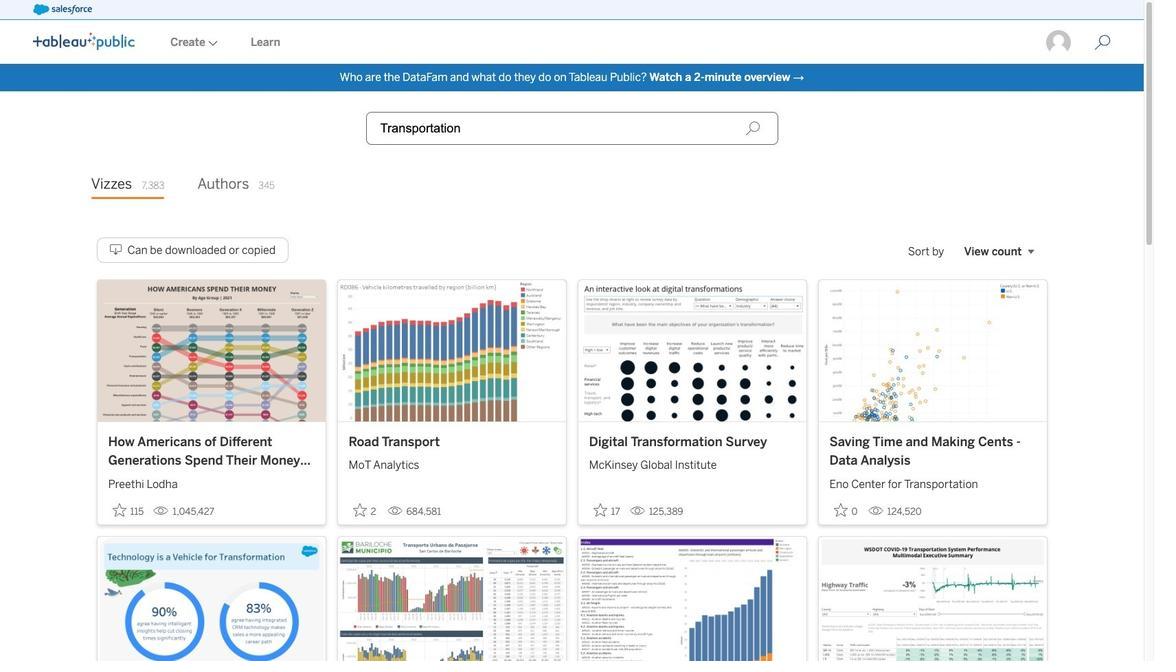 Task type: locate. For each thing, give the bounding box(es) containing it.
2 add favorite image from the left
[[593, 503, 607, 517]]

3 add favorite image from the left
[[834, 503, 848, 517]]

add favorite image
[[112, 503, 126, 517], [593, 503, 607, 517], [834, 503, 848, 517]]

2 horizontal spatial add favorite image
[[834, 503, 848, 517]]

1 add favorite image from the left
[[112, 503, 126, 517]]

0 horizontal spatial add favorite image
[[112, 503, 126, 517]]

workbook thumbnail image
[[97, 280, 325, 422], [338, 280, 566, 422], [578, 280, 806, 422], [819, 280, 1047, 422], [97, 537, 325, 662], [338, 537, 566, 662], [578, 537, 806, 662], [819, 537, 1047, 662]]

1 horizontal spatial add favorite image
[[593, 503, 607, 517]]

gary.orlando image
[[1045, 29, 1073, 56]]

Add Favorite button
[[108, 499, 148, 522], [349, 499, 382, 522], [589, 499, 624, 522], [830, 499, 863, 522]]



Task type: vqa. For each thing, say whether or not it's contained in the screenshot.
Go to search "image"
yes



Task type: describe. For each thing, give the bounding box(es) containing it.
add favorite image
[[353, 503, 367, 517]]

add favorite image for 3rd add favorite 'button' from left
[[593, 503, 607, 517]]

Search input field
[[366, 112, 778, 145]]

1 add favorite button from the left
[[108, 499, 148, 522]]

add favorite image for 4th add favorite 'button' from right
[[112, 503, 126, 517]]

2 add favorite button from the left
[[349, 499, 382, 522]]

4 add favorite button from the left
[[830, 499, 863, 522]]

salesforce logo image
[[33, 4, 92, 15]]

create image
[[205, 41, 218, 46]]

go to search image
[[1078, 34, 1128, 51]]

search image
[[745, 121, 760, 136]]

3 add favorite button from the left
[[589, 499, 624, 522]]

logo image
[[33, 32, 135, 50]]

add favorite image for 4th add favorite 'button' from the left
[[834, 503, 848, 517]]



